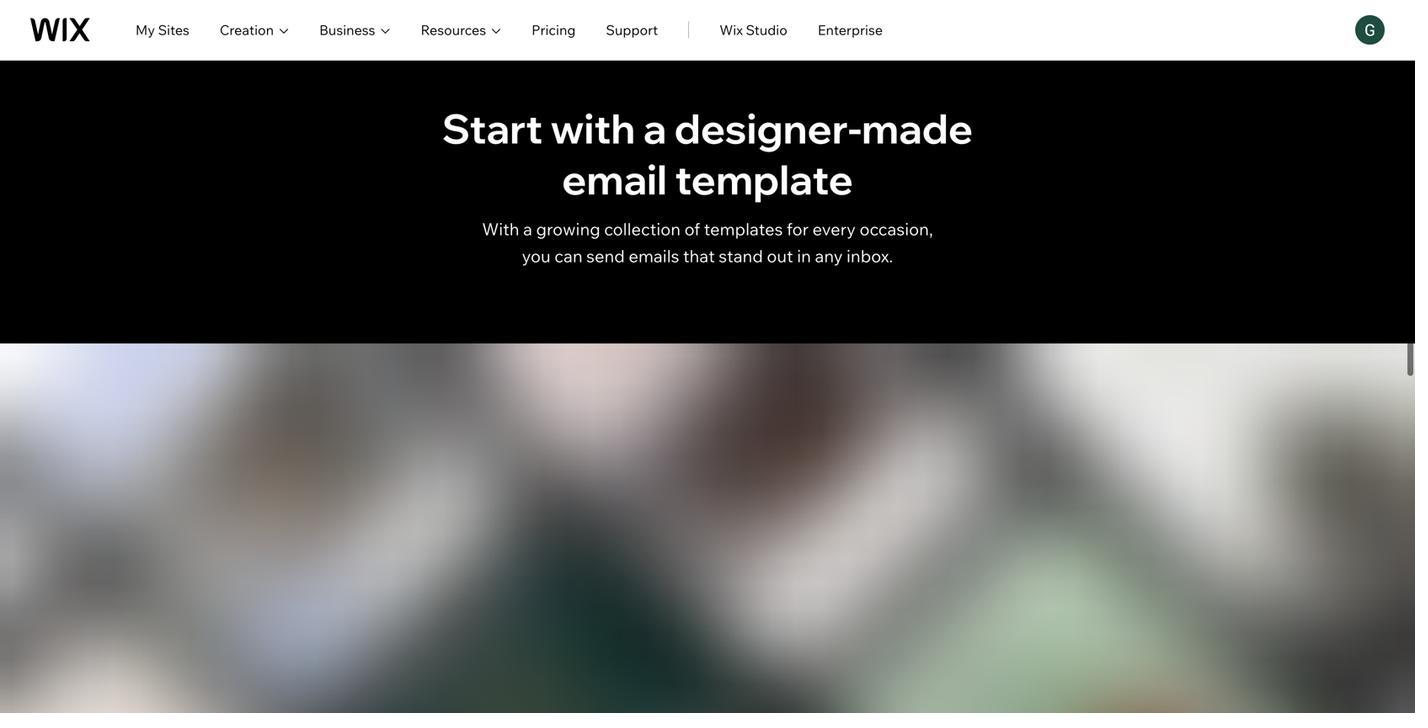 Task type: locate. For each thing, give the bounding box(es) containing it.
with
[[482, 219, 519, 240]]

collection
[[604, 219, 681, 240]]

with
[[551, 103, 635, 154]]

templates of email marketing image
[[0, 344, 1415, 714]]

resources button
[[421, 20, 501, 40]]

1 horizontal spatial a
[[643, 103, 667, 154]]

0 vertical spatial a
[[643, 103, 667, 154]]

any
[[815, 246, 843, 267]]

wix
[[720, 21, 743, 38]]

a inside with a growing collection of templates for every occasion, you can send emails that stand out in any inbox.
[[523, 219, 532, 240]]

start with a designer-made email template
[[442, 103, 973, 205]]

a
[[643, 103, 667, 154], [523, 219, 532, 240]]

creation button
[[220, 20, 289, 40]]

enterprise link
[[818, 20, 883, 40]]

stand
[[719, 246, 763, 267]]

emails
[[629, 246, 679, 267]]

my sites link
[[136, 20, 189, 40]]

0 horizontal spatial a
[[523, 219, 532, 240]]

support link
[[606, 20, 658, 40]]

business button
[[319, 20, 390, 40]]

support
[[606, 21, 658, 38]]

1 vertical spatial a
[[523, 219, 532, 240]]

pricing link
[[532, 20, 576, 40]]

start
[[442, 103, 543, 154]]

sites
[[158, 21, 189, 38]]

every
[[813, 219, 856, 240]]

enterprise
[[818, 21, 883, 38]]

creation
[[220, 21, 274, 38]]

out
[[767, 246, 793, 267]]

inbox.
[[847, 246, 893, 267]]

pricing
[[532, 21, 576, 38]]

made
[[862, 103, 973, 154]]

studio
[[746, 21, 788, 38]]



Task type: vqa. For each thing, say whether or not it's contained in the screenshot.
Resources dropdown button
yes



Task type: describe. For each thing, give the bounding box(es) containing it.
can
[[555, 246, 583, 267]]

occasion,
[[860, 219, 933, 240]]

a inside start with a designer-made email template
[[643, 103, 667, 154]]

templates
[[704, 219, 783, 240]]

for
[[787, 219, 809, 240]]

template
[[675, 154, 853, 205]]

profile image image
[[1355, 15, 1385, 45]]

growing
[[536, 219, 600, 240]]

business
[[319, 21, 375, 38]]

my
[[136, 21, 155, 38]]

send
[[586, 246, 625, 267]]

you
[[522, 246, 551, 267]]

resources
[[421, 21, 486, 38]]

email
[[562, 154, 667, 205]]

wix studio
[[720, 21, 788, 38]]

of
[[685, 219, 700, 240]]

wix studio link
[[720, 20, 788, 40]]

with a growing collection of templates for every occasion, you can send emails that stand out in any inbox.
[[482, 219, 933, 267]]

that
[[683, 246, 715, 267]]

my sites
[[136, 21, 189, 38]]

designer-
[[674, 103, 862, 154]]

in
[[797, 246, 811, 267]]



